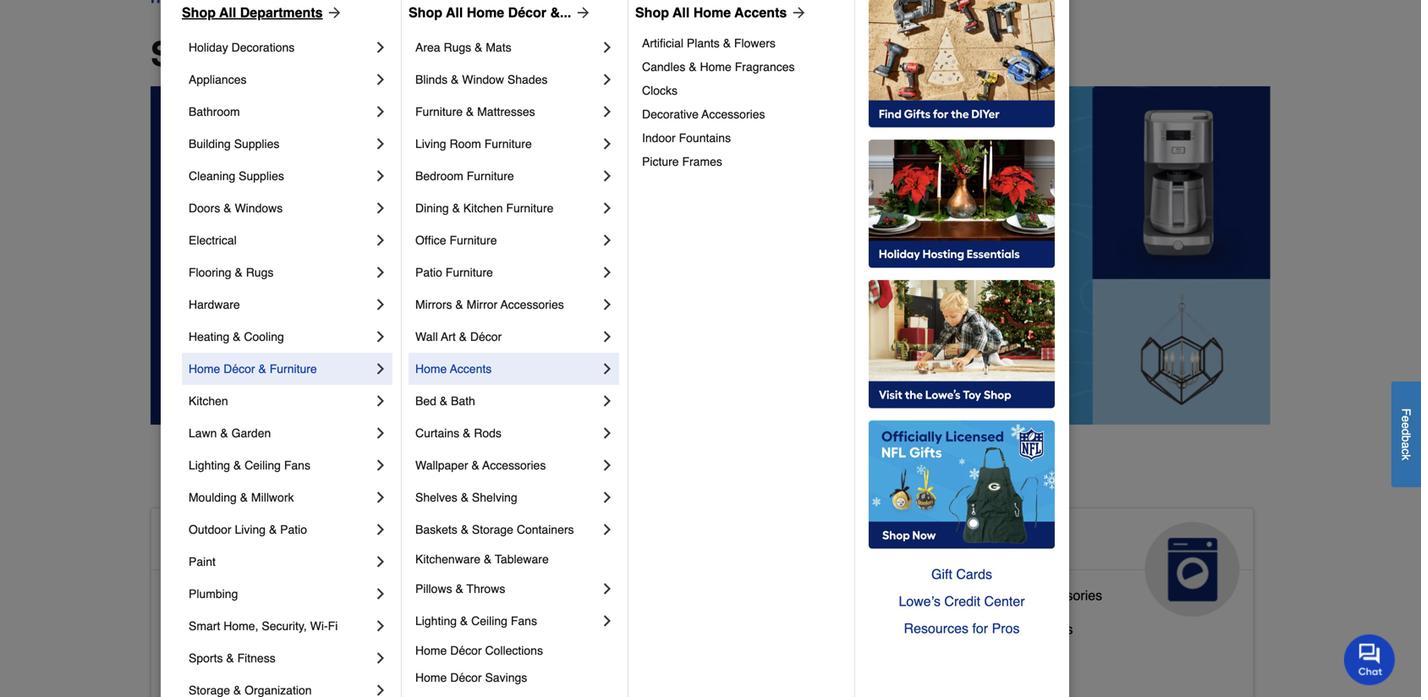 Task type: locate. For each thing, give the bounding box(es) containing it.
area
[[415, 41, 440, 54]]

chevron right image
[[599, 39, 616, 56], [372, 71, 389, 88], [599, 71, 616, 88], [599, 103, 616, 120], [372, 167, 389, 184], [372, 200, 389, 217], [599, 200, 616, 217], [372, 232, 389, 249], [599, 232, 616, 249], [372, 264, 389, 281], [372, 296, 389, 313], [599, 296, 616, 313], [372, 360, 389, 377], [372, 393, 389, 409], [599, 393, 616, 409], [372, 425, 389, 442], [599, 457, 616, 474], [372, 489, 389, 506], [599, 489, 616, 506], [599, 580, 616, 597], [599, 612, 616, 629], [372, 618, 389, 634], [372, 650, 389, 667]]

chevron right image for plumbing
[[372, 585, 389, 602]]

décor for home décor collections
[[450, 644, 482, 657]]

accessible for accessible entry & home
[[165, 655, 230, 671]]

home up the mats
[[467, 5, 504, 20]]

all for shop all home décor &...
[[446, 5, 463, 20]]

home inside home décor savings link
[[415, 671, 447, 684]]

lighting up moulding
[[189, 458, 230, 472]]

living left room
[[415, 137, 446, 151]]

cards
[[956, 566, 992, 582]]

appliances link up chillers
[[905, 508, 1253, 617]]

& down accessible bedroom link
[[226, 651, 234, 665]]

accessible down moulding
[[165, 529, 289, 556]]

4 accessible from the top
[[165, 655, 230, 671]]

0 horizontal spatial pet
[[542, 648, 562, 664]]

1 horizontal spatial living
[[415, 137, 446, 151]]

flooring
[[189, 266, 231, 279]]

pet inside animal & pet care
[[651, 529, 688, 556]]

0 horizontal spatial shop
[[182, 5, 216, 20]]

all up "artificial"
[[673, 5, 690, 20]]

1 horizontal spatial lighting & ceiling fans link
[[415, 605, 599, 637]]

& right houses,
[[658, 648, 667, 664]]

lawn & garden
[[189, 426, 271, 440]]

1 vertical spatial rugs
[[246, 266, 274, 279]]

shop up "artificial"
[[635, 5, 669, 20]]

accessories down clocks link at the top of the page
[[702, 107, 765, 121]]

1 vertical spatial appliances link
[[905, 508, 1253, 617]]

3 arrow right image from the left
[[787, 4, 807, 21]]

0 vertical spatial pet
[[651, 529, 688, 556]]

living down moulding & millwork
[[235, 523, 266, 536]]

chevron right image for lawn & garden
[[372, 425, 389, 442]]

décor up home décor savings
[[450, 644, 482, 657]]

0 vertical spatial bedroom
[[415, 169, 463, 183]]

1 vertical spatial lighting & ceiling fans link
[[415, 605, 599, 637]]

outdoor
[[189, 523, 231, 536]]

d
[[1400, 429, 1413, 435]]

0 horizontal spatial appliances
[[189, 73, 247, 86]]

rugs right 'area'
[[444, 41, 471, 54]]

bedroom up dining
[[415, 169, 463, 183]]

0 vertical spatial rugs
[[444, 41, 471, 54]]

indoor fountains
[[642, 131, 731, 145]]

arrow right image up shop all departments
[[323, 4, 343, 21]]

k
[[1400, 454, 1413, 460]]

1 shop from the left
[[182, 5, 216, 20]]

f e e d b a c k button
[[1392, 381, 1421, 487]]

home down moulding & millwork link
[[295, 529, 361, 556]]

picture
[[642, 155, 679, 168]]

home décor collections
[[415, 644, 543, 657]]

arrow right image inside shop all departments link
[[323, 4, 343, 21]]

3 shop from the left
[[635, 5, 669, 20]]

appliances link down decorations
[[189, 63, 372, 96]]

lawn
[[189, 426, 217, 440]]

patio down office
[[415, 266, 442, 279]]

shelves
[[415, 491, 457, 504]]

accessories down patio furniture link
[[501, 298, 564, 311]]

all up "area rugs & mats"
[[446, 5, 463, 20]]

all down shop all departments link
[[244, 35, 287, 74]]

& right shelves
[[461, 491, 469, 504]]

ceiling up millwork
[[245, 458, 281, 472]]

& right animal
[[627, 529, 645, 556]]

1 horizontal spatial lighting & ceiling fans
[[415, 614, 537, 628]]

3 accessible from the top
[[165, 621, 230, 637]]

lighting & ceiling fans up home décor collections in the bottom of the page
[[415, 614, 537, 628]]

home inside home décor collections link
[[415, 644, 447, 657]]

1 horizontal spatial kitchen
[[463, 201, 503, 215]]

animal & pet care image
[[768, 522, 863, 617]]

bed
[[415, 394, 436, 408]]

0 horizontal spatial patio
[[280, 523, 307, 536]]

home inside home accents link
[[415, 362, 447, 376]]

patio down moulding & millwork link
[[280, 523, 307, 536]]

arrow right image for shop all home décor &...
[[571, 4, 592, 21]]

baskets & storage containers
[[415, 523, 574, 536]]

1 horizontal spatial fans
[[511, 614, 537, 628]]

accessible down "smart"
[[165, 655, 230, 671]]

arrow right image
[[323, 4, 343, 21], [571, 4, 592, 21], [787, 4, 807, 21]]

& right flooring
[[235, 266, 243, 279]]

chevron right image for electrical
[[372, 232, 389, 249]]

0 vertical spatial lighting
[[189, 458, 230, 472]]

& right art
[[459, 330, 467, 343]]

picture frames
[[642, 155, 722, 168]]

chevron right image
[[372, 39, 389, 56], [372, 103, 389, 120], [372, 135, 389, 152], [599, 135, 616, 152], [599, 167, 616, 184], [599, 264, 616, 281], [372, 328, 389, 345], [599, 328, 616, 345], [599, 360, 616, 377], [599, 425, 616, 442], [372, 457, 389, 474], [372, 521, 389, 538], [599, 521, 616, 538], [372, 553, 389, 570], [372, 585, 389, 602], [372, 682, 389, 697]]

1 horizontal spatial lighting
[[415, 614, 457, 628]]

chevron right image for cleaning supplies
[[372, 167, 389, 184]]

electrical link
[[189, 224, 372, 256]]

0 vertical spatial departments
[[240, 5, 323, 20]]

lighting down pillows
[[415, 614, 457, 628]]

chevron right image for curtains & rods
[[599, 425, 616, 442]]

1 horizontal spatial shop
[[409, 5, 442, 20]]

flooring & rugs
[[189, 266, 274, 279]]

animal & pet care link
[[528, 508, 877, 617]]

accessible for accessible bathroom
[[165, 587, 230, 603]]

chevron right image for mirrors & mirror accessories
[[599, 296, 616, 313]]

décor for home décor savings
[[450, 671, 482, 684]]

home down security,
[[282, 655, 318, 671]]

kitchen inside kitchen "link"
[[189, 394, 228, 408]]

furniture up kitchen "link"
[[270, 362, 317, 376]]

candles
[[642, 60, 686, 74]]

home décor & furniture link
[[189, 353, 372, 385]]

frames
[[682, 155, 722, 168]]

shop all departments link
[[182, 3, 343, 23]]

& left the pros
[[981, 621, 990, 637]]

all
[[219, 5, 236, 20], [446, 5, 463, 20], [673, 5, 690, 20], [244, 35, 287, 74]]

home down the heating
[[189, 362, 220, 376]]

chevron right image for bedroom furniture
[[599, 167, 616, 184]]

chevron right image for hardware
[[372, 296, 389, 313]]

0 vertical spatial appliances link
[[189, 63, 372, 96]]

mirrors & mirror accessories
[[415, 298, 564, 311]]

0 vertical spatial fans
[[284, 458, 310, 472]]

pillows & throws link
[[415, 573, 599, 605]]

1 vertical spatial appliances
[[919, 529, 1045, 556]]

1 vertical spatial bedroom
[[233, 621, 288, 637]]

0 horizontal spatial living
[[235, 523, 266, 536]]

living room furniture
[[415, 137, 532, 151]]

0 horizontal spatial arrow right image
[[323, 4, 343, 21]]

0 horizontal spatial lighting & ceiling fans
[[189, 458, 310, 472]]

flooring & rugs link
[[189, 256, 372, 288]]

fans down lawn & garden link
[[284, 458, 310, 472]]

lighting & ceiling fans link up millwork
[[189, 449, 372, 481]]

shop up 'area'
[[409, 5, 442, 20]]

home inside shop all home accents link
[[693, 5, 731, 20]]

1 vertical spatial lighting & ceiling fans
[[415, 614, 537, 628]]

bathroom up smart home, security, wi-fi
[[233, 587, 292, 603]]

shop up holiday
[[182, 5, 216, 20]]

flowers
[[734, 36, 776, 50]]

2 vertical spatial supplies
[[602, 615, 654, 630]]

chevron right image for doors & windows
[[372, 200, 389, 217]]

accents
[[735, 5, 787, 20], [450, 362, 492, 376]]

lighting & ceiling fans link up collections at the bottom left
[[415, 605, 599, 637]]

& up living room furniture
[[466, 105, 474, 118]]

décor down heating & cooling
[[224, 362, 255, 376]]

e up d
[[1400, 415, 1413, 422]]

sports & fitness
[[189, 651, 276, 665]]

arrow right image inside shop all home accents link
[[787, 4, 807, 21]]

& inside 'link'
[[461, 523, 469, 536]]

lighting & ceiling fans down garden
[[189, 458, 310, 472]]

gift cards link
[[869, 561, 1055, 588]]

0 vertical spatial ceiling
[[245, 458, 281, 472]]

supplies up "windows"
[[239, 169, 284, 183]]

indoor fountains link
[[642, 126, 843, 150]]

supplies up cleaning supplies
[[234, 137, 279, 151]]

0 horizontal spatial ceiling
[[245, 458, 281, 472]]

shop inside "link"
[[409, 5, 442, 20]]

0 vertical spatial living
[[415, 137, 446, 151]]

sports & fitness link
[[189, 642, 372, 674]]

1 horizontal spatial rugs
[[444, 41, 471, 54]]

resources for pros link
[[869, 615, 1055, 642]]

bed & bath
[[415, 394, 475, 408]]

appliances down holiday
[[189, 73, 247, 86]]

chevron right image for baskets & storage containers
[[599, 521, 616, 538]]

resources
[[904, 620, 969, 636]]

1 vertical spatial kitchen
[[189, 394, 228, 408]]

storage
[[472, 523, 513, 536]]

rugs up hardware link
[[246, 266, 274, 279]]

1 vertical spatial pet
[[542, 648, 562, 664]]

candles & home fragrances link
[[642, 55, 843, 79]]

1 vertical spatial accents
[[450, 362, 492, 376]]

clocks
[[642, 84, 678, 97]]

appliances up cards
[[919, 529, 1045, 556]]

lighting for lighting & ceiling fans link for lighting & ceiling fans chevron right icon
[[415, 614, 457, 628]]

decorations
[[231, 41, 295, 54]]

chat invite button image
[[1344, 634, 1396, 685]]

area rugs & mats
[[415, 41, 511, 54]]

1 horizontal spatial pet
[[651, 529, 688, 556]]

arrow right image up artificial plants & flowers link on the top of page
[[787, 4, 807, 21]]

2 accessible from the top
[[165, 587, 230, 603]]

1 accessible from the top
[[165, 529, 289, 556]]

accessible up "smart"
[[165, 587, 230, 603]]

cleaning supplies link
[[189, 160, 372, 192]]

mirrors
[[415, 298, 452, 311]]

chevron right image for flooring & rugs
[[372, 264, 389, 281]]

living inside "link"
[[415, 137, 446, 151]]

1 vertical spatial supplies
[[239, 169, 284, 183]]

collections
[[485, 644, 543, 657]]

1 horizontal spatial arrow right image
[[571, 4, 592, 21]]

0 vertical spatial lighting & ceiling fans
[[189, 458, 310, 472]]

chevron right image for office furniture
[[599, 232, 616, 249]]

pet
[[651, 529, 688, 556], [542, 648, 562, 664]]

shop all home décor &... link
[[409, 3, 592, 23]]

kitchen down bedroom furniture at the left top of the page
[[463, 201, 503, 215]]

accessible for accessible bedroom
[[165, 621, 230, 637]]

& right 'entry'
[[269, 655, 278, 671]]

1 horizontal spatial ceiling
[[471, 614, 508, 628]]

1 arrow right image from the left
[[323, 4, 343, 21]]

décor for home décor & furniture
[[224, 362, 255, 376]]

1 horizontal spatial patio
[[415, 266, 442, 279]]

millwork
[[251, 491, 294, 504]]

office furniture link
[[415, 224, 599, 256]]

décor
[[508, 5, 546, 20], [470, 330, 502, 343], [224, 362, 255, 376], [450, 644, 482, 657], [450, 671, 482, 684]]

accents up flowers in the right top of the page
[[735, 5, 787, 20]]

0 horizontal spatial lighting
[[189, 458, 230, 472]]

& right dining
[[452, 201, 460, 215]]

moulding
[[189, 491, 237, 504]]

wall art & décor
[[415, 330, 502, 343]]

kitchen up lawn
[[189, 394, 228, 408]]

0 horizontal spatial accents
[[450, 362, 492, 376]]

blinds & window shades
[[415, 73, 548, 86]]

appliance
[[919, 587, 978, 603]]

savings
[[485, 671, 527, 684]]

lowe's credit center
[[899, 593, 1025, 609]]

arrow right image inside shop all home décor &... "link"
[[571, 4, 592, 21]]

0 vertical spatial supplies
[[234, 137, 279, 151]]

home down artificial plants & flowers
[[700, 60, 732, 74]]

arrow right image for shop all departments
[[323, 4, 343, 21]]

shop for shop all departments
[[182, 5, 216, 20]]

furniture down furniture & mattresses link
[[484, 137, 532, 151]]

heating & cooling link
[[189, 321, 372, 353]]

chevron right image for lighting & ceiling fans
[[372, 457, 389, 474]]

ceiling up home décor collections in the bottom of the page
[[471, 614, 508, 628]]

doors & windows
[[189, 201, 283, 215]]

home down the 'wall'
[[415, 362, 447, 376]]

décor left '&...'
[[508, 5, 546, 20]]

shop
[[182, 5, 216, 20], [409, 5, 442, 20], [635, 5, 669, 20]]

0 horizontal spatial bedroom
[[233, 621, 288, 637]]

chevron right image for appliances
[[372, 71, 389, 88]]

home inside candles & home fragrances link
[[700, 60, 732, 74]]

appliance parts & accessories
[[919, 587, 1102, 603]]

accessible up sports
[[165, 621, 230, 637]]

décor down home décor collections in the bottom of the page
[[450, 671, 482, 684]]

shop all departments
[[182, 5, 323, 20]]

bedroom furniture
[[415, 169, 514, 183]]

kitchenware & tableware link
[[415, 546, 616, 573]]

bathroom up building
[[189, 105, 240, 118]]

fans up home décor collections link
[[511, 614, 537, 628]]

1 vertical spatial bathroom
[[233, 587, 292, 603]]

0 horizontal spatial fans
[[284, 458, 310, 472]]

1 vertical spatial ceiling
[[471, 614, 508, 628]]

chevron right image for living room furniture
[[599, 135, 616, 152]]

& inside animal & pet care
[[627, 529, 645, 556]]

ceiling
[[245, 458, 281, 472], [471, 614, 508, 628]]

1 horizontal spatial bedroom
[[415, 169, 463, 183]]

wall
[[415, 330, 438, 343]]

0 vertical spatial kitchen
[[463, 201, 503, 215]]

c
[[1400, 448, 1413, 454]]

& right pillows
[[455, 582, 463, 596]]

chevron right image for sports & fitness
[[372, 650, 389, 667]]

2 shop from the left
[[409, 5, 442, 20]]

& left 'storage'
[[461, 523, 469, 536]]

2 arrow right image from the left
[[571, 4, 592, 21]]

lighting & ceiling fans
[[189, 458, 310, 472], [415, 614, 537, 628]]

beverage
[[919, 621, 977, 637]]

artificial
[[642, 36, 684, 50]]

& right lawn
[[220, 426, 228, 440]]

supplies up houses,
[[602, 615, 654, 630]]

kitchen inside dining & kitchen furniture link
[[463, 201, 503, 215]]

1 horizontal spatial appliances link
[[905, 508, 1253, 617]]

all inside "link"
[[446, 5, 463, 20]]

1 vertical spatial living
[[235, 523, 266, 536]]

visit the lowe's toy shop. image
[[869, 280, 1055, 409]]

home décor & furniture
[[189, 362, 317, 376]]

décor down mirrors & mirror accessories
[[470, 330, 502, 343]]

2 horizontal spatial shop
[[635, 5, 669, 20]]

&...
[[550, 5, 571, 20]]

e up the b
[[1400, 422, 1413, 429]]

1 horizontal spatial appliances
[[919, 529, 1045, 556]]

0 horizontal spatial lighting & ceiling fans link
[[189, 449, 372, 481]]

home up artificial plants & flowers
[[693, 5, 731, 20]]

2 horizontal spatial arrow right image
[[787, 4, 807, 21]]

accents up bath in the left bottom of the page
[[450, 362, 492, 376]]

chevron right image for lighting & ceiling fans
[[599, 612, 616, 629]]

0 vertical spatial lighting & ceiling fans link
[[189, 449, 372, 481]]

chevron right image for smart home, security, wi-fi
[[372, 618, 389, 634]]

home down home décor collections in the bottom of the page
[[415, 671, 447, 684]]

bath
[[451, 394, 475, 408]]

1 vertical spatial lighting
[[415, 614, 457, 628]]

mirrors & mirror accessories link
[[415, 288, 599, 321]]

0 horizontal spatial kitchen
[[189, 394, 228, 408]]

0 horizontal spatial rugs
[[246, 266, 274, 279]]

1 vertical spatial departments
[[296, 35, 503, 74]]

chevron right image for building supplies
[[372, 135, 389, 152]]

bedroom up fitness
[[233, 621, 288, 637]]

accessible bedroom
[[165, 621, 288, 637]]

1 horizontal spatial accents
[[735, 5, 787, 20]]

shop
[[151, 35, 235, 74]]

doors
[[189, 201, 220, 215]]

1 vertical spatial patio
[[280, 523, 307, 536]]

tableware
[[495, 552, 549, 566]]

lighting & ceiling fans link for lighting & ceiling fans chevron right icon
[[415, 605, 599, 637]]

0 vertical spatial patio
[[415, 266, 442, 279]]

all up holiday decorations
[[219, 5, 236, 20]]

1 vertical spatial fans
[[511, 614, 537, 628]]



Task type: describe. For each thing, give the bounding box(es) containing it.
home décor savings link
[[415, 664, 616, 691]]

chevron right image for holiday decorations
[[372, 39, 389, 56]]

home,
[[224, 619, 258, 633]]

home décor savings
[[415, 671, 527, 684]]

chevron right image for blinds & window shades
[[599, 71, 616, 88]]

0 horizontal spatial appliances link
[[189, 63, 372, 96]]

lighting & ceiling fans for chevron right image related to lighting & ceiling fans
[[189, 458, 310, 472]]

bedroom furniture link
[[415, 160, 599, 192]]

furniture up mirror
[[446, 266, 493, 279]]

departments for shop all departments
[[296, 35, 503, 74]]

candles & home fragrances
[[642, 60, 795, 74]]

shop all home accents link
[[635, 3, 807, 23]]

& left the mats
[[475, 41, 482, 54]]

resources for pros
[[904, 620, 1020, 636]]

moulding & millwork link
[[189, 481, 372, 513]]

& up throws
[[484, 552, 492, 566]]

& right plants
[[723, 36, 731, 50]]

enjoy savings year-round. no matter what you're shopping for, find what you need at a great price. image
[[151, 86, 1271, 425]]

& down millwork
[[269, 523, 277, 536]]

accessible bathroom
[[165, 587, 292, 603]]

beds,
[[566, 648, 601, 664]]

supplies for building supplies
[[234, 137, 279, 151]]

officially licensed n f l gifts. shop now. image
[[869, 420, 1055, 549]]

chevron right image for area rugs & mats
[[599, 39, 616, 56]]

electrical
[[189, 233, 237, 247]]

accessible for accessible home
[[165, 529, 289, 556]]

chevron right image for heating & cooling
[[372, 328, 389, 345]]

shop all home accents
[[635, 5, 787, 20]]

moulding & millwork
[[189, 491, 294, 504]]

beverage & wine chillers link
[[919, 617, 1073, 651]]

chevron right image for bed & bath
[[599, 393, 616, 409]]

chevron right image for outdoor living & patio
[[372, 521, 389, 538]]

credit
[[944, 593, 980, 609]]

shop for shop all home décor &...
[[409, 5, 442, 20]]

wallpaper & accessories
[[415, 458, 546, 472]]

baskets & storage containers link
[[415, 513, 599, 546]]

& left millwork
[[240, 491, 248, 504]]

chevron right image for bathroom
[[372, 103, 389, 120]]

artificial plants & flowers
[[642, 36, 776, 50]]

accessible bathroom link
[[165, 584, 292, 617]]

kitchenware & tableware
[[415, 552, 549, 566]]

chevron right image for shelves & shelving
[[599, 489, 616, 506]]

chevron right image for moulding & millwork
[[372, 489, 389, 506]]

departments for shop all departments
[[240, 5, 323, 20]]

wallpaper
[[415, 458, 468, 472]]

& left rods
[[463, 426, 471, 440]]

home inside home décor & furniture link
[[189, 362, 220, 376]]

all for shop all departments
[[244, 35, 287, 74]]

blinds & window shades link
[[415, 63, 599, 96]]

holiday hosting essentials. image
[[869, 140, 1055, 268]]

chevron right image for pillows & throws
[[599, 580, 616, 597]]

décor inside "link"
[[508, 5, 546, 20]]

& down pillows & throws
[[460, 614, 468, 628]]

arrow right image for shop all home accents
[[787, 4, 807, 21]]

plumbing
[[189, 587, 238, 601]]

accessible home image
[[391, 522, 486, 617]]

0 vertical spatial appliances
[[189, 73, 247, 86]]

chevron right image for wall art & décor
[[599, 328, 616, 345]]

animal
[[542, 529, 621, 556]]

entry
[[233, 655, 265, 671]]

lighting & ceiling fans link for chevron right image related to lighting & ceiling fans
[[189, 449, 372, 481]]

fans for chevron right image related to lighting & ceiling fans
[[284, 458, 310, 472]]

lowe's credit center link
[[869, 588, 1055, 615]]

supplies for cleaning supplies
[[239, 169, 284, 183]]

chevron right image for furniture & mattresses
[[599, 103, 616, 120]]

clocks link
[[642, 79, 843, 102]]

garden
[[231, 426, 271, 440]]

throws
[[467, 582, 505, 596]]

hardware link
[[189, 288, 372, 321]]

fitness
[[237, 651, 276, 665]]

chevron right image for patio furniture
[[599, 264, 616, 281]]

pet beds, houses, & furniture
[[542, 648, 725, 664]]

rods
[[474, 426, 502, 440]]

& up shelves & shelving
[[472, 458, 479, 472]]

home inside shop all home décor &... "link"
[[467, 5, 504, 20]]

accessories up chillers
[[1030, 587, 1102, 603]]

chevron right image for wallpaper & accessories
[[599, 457, 616, 474]]

dining & kitchen furniture link
[[415, 192, 599, 224]]

furniture & mattresses
[[415, 105, 535, 118]]

2 e from the top
[[1400, 422, 1413, 429]]

supplies for livestock supplies
[[602, 615, 654, 630]]

furniture right houses,
[[671, 648, 725, 664]]

shop all home décor &...
[[409, 5, 571, 20]]

1 e from the top
[[1400, 415, 1413, 422]]

appliance parts & accessories link
[[919, 584, 1102, 617]]

furniture & mattresses link
[[415, 96, 599, 128]]

paint
[[189, 555, 216, 568]]

shelves & shelving link
[[415, 481, 599, 513]]

appliances image
[[1145, 522, 1240, 617]]

bed & bath link
[[415, 385, 599, 417]]

lowe's
[[899, 593, 941, 609]]

0 vertical spatial bathroom
[[189, 105, 240, 118]]

chevron right image for dining & kitchen furniture
[[599, 200, 616, 217]]

wi-
[[310, 619, 328, 633]]

chevron right image for kitchen
[[372, 393, 389, 409]]

accessible home link
[[151, 508, 500, 617]]

artificial plants & flowers link
[[642, 31, 843, 55]]

chillers
[[1028, 621, 1073, 637]]

& down cooling
[[258, 362, 266, 376]]

f
[[1400, 408, 1413, 415]]

plants
[[687, 36, 720, 50]]

art
[[441, 330, 456, 343]]

home décor collections link
[[415, 637, 616, 664]]

& left mirror
[[455, 298, 463, 311]]

furniture down the dining & kitchen furniture
[[450, 233, 497, 247]]

shop for shop all home accents
[[635, 5, 669, 20]]

furniture down blinds
[[415, 105, 463, 118]]

accessible entry & home
[[165, 655, 318, 671]]

fragrances
[[735, 60, 795, 74]]

fans for lighting & ceiling fans chevron right icon
[[511, 614, 537, 628]]

& right "doors"
[[224, 201, 231, 215]]

cleaning supplies
[[189, 169, 284, 183]]

home inside accessible entry & home link
[[282, 655, 318, 671]]

& right bed
[[440, 394, 448, 408]]

plumbing link
[[189, 578, 372, 610]]

dining
[[415, 201, 449, 215]]

decorative accessories link
[[642, 102, 843, 126]]

shelving
[[472, 491, 517, 504]]

mats
[[486, 41, 511, 54]]

mirror
[[467, 298, 498, 311]]

& right parts
[[1017, 587, 1026, 603]]

containers
[[517, 523, 574, 536]]

a
[[1400, 442, 1413, 448]]

outdoor living & patio
[[189, 523, 307, 536]]

find gifts for the diyer. image
[[869, 0, 1055, 128]]

pillows & throws
[[415, 582, 505, 596]]

area rugs & mats link
[[415, 31, 599, 63]]

lighting & ceiling fans for lighting & ceiling fans chevron right icon
[[415, 614, 537, 628]]

security,
[[262, 619, 307, 633]]

all for shop all home accents
[[673, 5, 690, 20]]

chevron right image for home accents
[[599, 360, 616, 377]]

& up moulding & millwork
[[233, 458, 241, 472]]

baskets
[[415, 523, 457, 536]]

cleaning
[[189, 169, 235, 183]]

livestock supplies link
[[542, 611, 654, 645]]

furniture inside "link"
[[484, 137, 532, 151]]

blinds
[[415, 73, 448, 86]]

all for shop all departments
[[219, 5, 236, 20]]

chevron right image for paint
[[372, 553, 389, 570]]

building
[[189, 137, 231, 151]]

doors & windows link
[[189, 192, 372, 224]]

holiday decorations link
[[189, 31, 372, 63]]

home accents
[[415, 362, 492, 376]]

lawn & garden link
[[189, 417, 372, 449]]

window
[[462, 73, 504, 86]]

paint link
[[189, 546, 372, 578]]

0 vertical spatial accents
[[735, 5, 787, 20]]

furniture up the dining & kitchen furniture
[[467, 169, 514, 183]]

beverage & wine chillers
[[919, 621, 1073, 637]]

livestock
[[542, 615, 598, 630]]

furniture up office furniture link
[[506, 201, 554, 215]]

& left cooling
[[233, 330, 241, 343]]

f e e d b a c k
[[1400, 408, 1413, 460]]

curtains & rods
[[415, 426, 502, 440]]

curtains
[[415, 426, 459, 440]]

chevron right image for home décor & furniture
[[372, 360, 389, 377]]

room
[[450, 137, 481, 151]]

lighting for lighting & ceiling fans link associated with chevron right image related to lighting & ceiling fans
[[189, 458, 230, 472]]

curtains & rods link
[[415, 417, 599, 449]]

& right blinds
[[451, 73, 459, 86]]

home inside accessible home link
[[295, 529, 361, 556]]

& down plants
[[689, 60, 697, 74]]

living room furniture link
[[415, 128, 599, 160]]

accessible entry & home link
[[165, 651, 318, 685]]

accessories up shelves & shelving link
[[482, 458, 546, 472]]



Task type: vqa. For each thing, say whether or not it's contained in the screenshot.
the leftmost Lighting & Ceiling Fans LINK
yes



